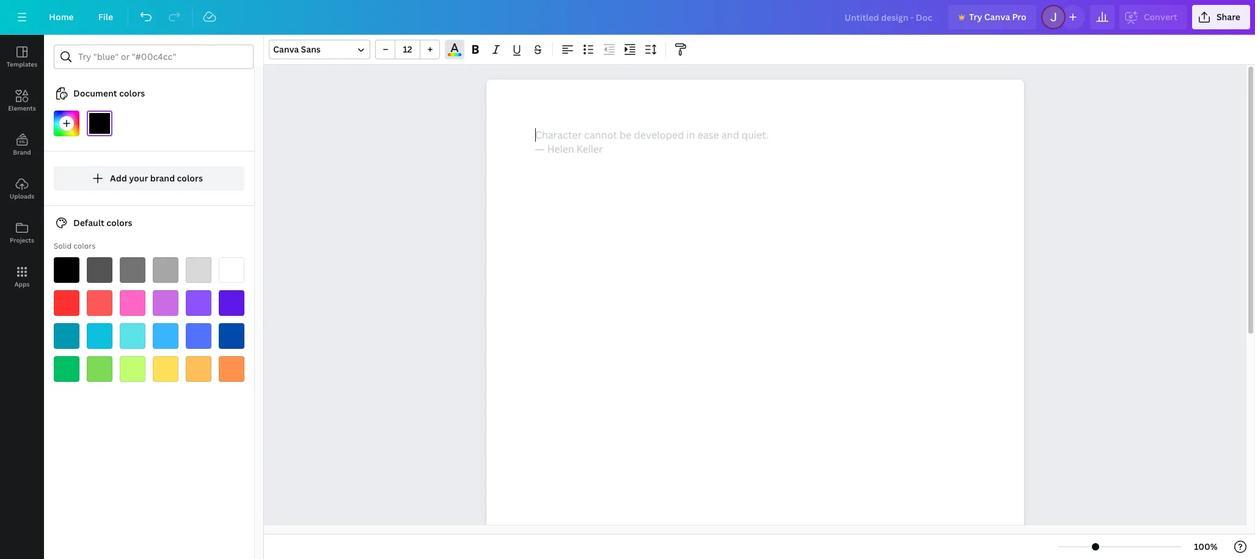 Task type: vqa. For each thing, say whether or not it's contained in the screenshot.
templates at the left of page
yes



Task type: locate. For each thing, give the bounding box(es) containing it.
yellow #ffde59 image
[[153, 356, 178, 382]]

1 horizontal spatial canva
[[985, 11, 1010, 23]]

projects
[[10, 236, 34, 244]]

side panel tab list
[[0, 35, 44, 299]]

convert button
[[1120, 5, 1188, 29]]

canva sans
[[273, 43, 321, 55]]

your
[[129, 172, 148, 184]]

canva right try
[[985, 11, 1010, 23]]

None text field
[[486, 79, 1024, 559]]

orange #ff914d image
[[219, 356, 244, 382]]

color range image
[[448, 53, 461, 56], [448, 53, 461, 56]]

light gray #d9d9d9 image
[[186, 257, 211, 283]]

light blue #38b6ff image
[[153, 323, 178, 349], [153, 323, 178, 349]]

aqua blue #0cc0df image
[[87, 323, 112, 349], [87, 323, 112, 349]]

try
[[969, 11, 983, 23]]

templates
[[7, 60, 37, 68]]

dark gray #545454 image
[[87, 257, 112, 283]]

add a new color image
[[54, 111, 79, 136]]

group
[[375, 40, 440, 59]]

colors right solid
[[73, 241, 95, 251]]

green #00bf63 image
[[54, 356, 79, 382], [54, 356, 79, 382]]

white #ffffff image
[[219, 257, 244, 283], [219, 257, 244, 283]]

violet #5e17eb image
[[219, 290, 244, 316], [219, 290, 244, 316]]

cobalt blue #004aad image
[[219, 323, 244, 349], [219, 323, 244, 349]]

share
[[1217, 11, 1241, 23]]

0 horizontal spatial canva
[[273, 43, 299, 55]]

peach #ffbd59 image
[[186, 356, 211, 382], [186, 356, 211, 382]]

dark turquoise #0097b2 image
[[54, 323, 79, 349]]

try canva pro button
[[949, 5, 1036, 29]]

black #000000 image
[[54, 257, 79, 283], [54, 257, 79, 283]]

gray #737373 image
[[120, 257, 145, 283]]

dark gray #545454 image
[[87, 257, 112, 283]]

magenta #cb6ce6 image
[[153, 290, 178, 316]]

canva
[[985, 11, 1010, 23], [273, 43, 299, 55]]

file button
[[88, 5, 123, 29]]

file
[[98, 11, 113, 23]]

dark turquoise #0097b2 image
[[54, 323, 79, 349]]

add a new color image
[[54, 111, 79, 136]]

document
[[73, 87, 117, 99]]

sans
[[301, 43, 321, 55]]

colors for document colors
[[119, 87, 145, 99]]

colors right brand
[[177, 172, 203, 184]]

canva inside popup button
[[273, 43, 299, 55]]

apps button
[[0, 255, 44, 299]]

colors right "default"
[[106, 217, 132, 229]]

apps
[[14, 280, 30, 288]]

lime #c1ff72 image
[[120, 356, 145, 382]]

colors
[[119, 87, 145, 99], [177, 172, 203, 184], [106, 217, 132, 229], [73, 241, 95, 251]]

templates button
[[0, 35, 44, 79]]

1 vertical spatial canva
[[273, 43, 299, 55]]

light gray #d9d9d9 image
[[186, 257, 211, 283]]

#000000 image
[[87, 111, 112, 136]]

default
[[73, 217, 104, 229]]

0 vertical spatial canva
[[985, 11, 1010, 23]]

convert
[[1144, 11, 1178, 23]]

grass green #7ed957 image
[[87, 356, 112, 382], [87, 356, 112, 382]]

colors right 'document'
[[119, 87, 145, 99]]

purple #8c52ff image
[[186, 290, 211, 316]]

canva inside button
[[985, 11, 1010, 23]]

canva left sans
[[273, 43, 299, 55]]

bright red #ff3131 image
[[54, 290, 79, 316]]

uploads button
[[0, 167, 44, 211]]

try canva pro
[[969, 11, 1027, 23]]

turquoise blue #5ce1e6 image
[[120, 323, 145, 349], [120, 323, 145, 349]]

colors for default colors
[[106, 217, 132, 229]]

#000000 image
[[87, 111, 112, 136]]

solid colors
[[54, 241, 95, 251]]

royal blue #5271ff image
[[186, 323, 211, 349], [186, 323, 211, 349]]

main menu bar
[[0, 0, 1255, 35]]

brand
[[13, 148, 31, 156]]

document colors
[[73, 87, 145, 99]]

pink #ff66c4 image
[[120, 290, 145, 316]]

orange #ff914d image
[[219, 356, 244, 382]]



Task type: describe. For each thing, give the bounding box(es) containing it.
solid
[[54, 241, 72, 251]]

coral red #ff5757 image
[[87, 290, 112, 316]]

100% button
[[1186, 537, 1226, 557]]

Design title text field
[[835, 5, 944, 29]]

elements button
[[0, 79, 44, 123]]

100%
[[1194, 541, 1218, 553]]

home
[[49, 11, 74, 23]]

purple #8c52ff image
[[186, 290, 211, 316]]

Try "blue" or "#00c4cc" search field
[[78, 45, 246, 68]]

canva sans button
[[269, 40, 370, 59]]

projects button
[[0, 211, 44, 255]]

add your brand colors
[[110, 172, 203, 184]]

pink #ff66c4 image
[[120, 290, 145, 316]]

lime #c1ff72 image
[[120, 356, 145, 382]]

elements
[[8, 104, 36, 112]]

colors inside button
[[177, 172, 203, 184]]

pro
[[1012, 11, 1027, 23]]

gray #a6a6a6 image
[[153, 257, 178, 283]]

gray #a6a6a6 image
[[153, 257, 178, 283]]

colors for solid colors
[[73, 241, 95, 251]]

gray #737373 image
[[120, 257, 145, 283]]

add
[[110, 172, 127, 184]]

– – number field
[[399, 43, 416, 55]]

coral red #ff5757 image
[[87, 290, 112, 316]]

uploads
[[10, 192, 34, 200]]

home link
[[39, 5, 84, 29]]

share button
[[1192, 5, 1251, 29]]

bright red #ff3131 image
[[54, 290, 79, 316]]

add your brand colors button
[[54, 166, 244, 191]]

yellow #ffde59 image
[[153, 356, 178, 382]]

brand button
[[0, 123, 44, 167]]

default colors
[[73, 217, 132, 229]]

brand
[[150, 172, 175, 184]]

magenta #cb6ce6 image
[[153, 290, 178, 316]]



